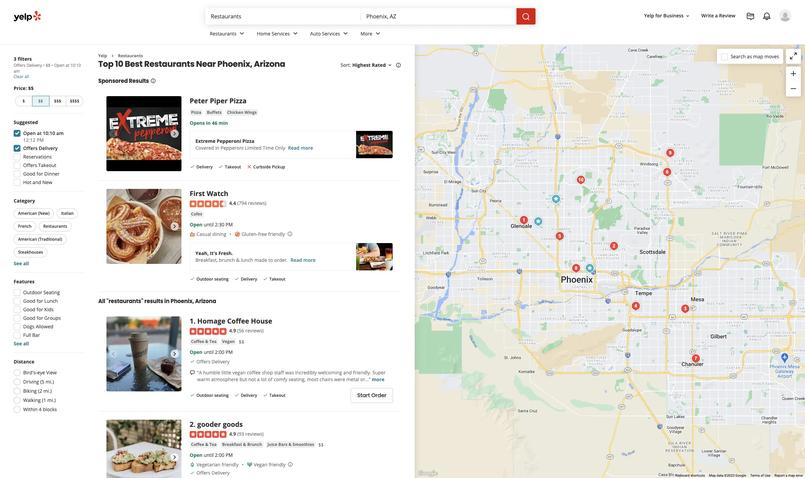 Task type: vqa. For each thing, say whether or not it's contained in the screenshot.
Homage Coffee House IMAGE to the right
yes



Task type: locate. For each thing, give the bounding box(es) containing it.
0 vertical spatial see all button
[[14, 260, 29, 267]]

0 vertical spatial next image
[[171, 130, 179, 138]]

zoom in image
[[790, 70, 798, 78]]

coffee & tea link down homage on the left bottom of the page
[[190, 338, 218, 345]]

of inside "a humble little vegan coffee shop  staff was incredibly welcoming and friendly. super warm atmosphere but not a lot of comfy seating, most chairs were metal or…"
[[268, 376, 273, 383]]

16 checkmark v2 image up watch
[[218, 164, 224, 170]]

more
[[301, 145, 313, 151], [303, 257, 316, 263], [372, 376, 385, 383]]

4.9 (93 reviews)
[[229, 431, 264, 437]]

1 none field from the left
[[211, 13, 356, 20]]

services inside auto services link
[[322, 30, 340, 37]]

outdoor down warm
[[197, 393, 213, 399]]

1 vertical spatial tea
[[209, 442, 217, 448]]

write
[[702, 12, 714, 19]]

friendly.
[[353, 369, 371, 376]]

next image for open until 2:00 pm
[[171, 453, 179, 462]]

4.9 left (93
[[229, 431, 236, 437]]

1 coffee & tea from the top
[[191, 339, 217, 345]]

2 next image from the top
[[171, 350, 179, 358]]

1 . from the top
[[194, 317, 196, 326]]

american down french button at the top left of page
[[18, 236, 37, 242]]

2:00 for homage
[[215, 349, 224, 355]]

at right the offers delivery • $$ •
[[66, 62, 69, 68]]

dogs
[[23, 323, 34, 330]]

see all down full
[[14, 341, 29, 347]]

. for 1
[[194, 317, 196, 326]]

0 vertical spatial offers delivery
[[23, 145, 58, 152]]

lot
[[261, 376, 267, 383]]

1 vertical spatial yelp
[[98, 53, 107, 59]]

see all button down full
[[14, 341, 29, 347]]

outdoor down breakfast,
[[197, 276, 213, 282]]

1 coffee & tea link from the top
[[190, 338, 218, 345]]

24 chevron down v2 image inside home services link
[[291, 29, 299, 38]]

1 vertical spatial vegan
[[254, 462, 268, 468]]

1 vertical spatial next image
[[171, 453, 179, 462]]

gooder goods link
[[197, 420, 243, 429]]

2 tea from the top
[[209, 442, 217, 448]]

1 4.9 star rating image from the top
[[190, 328, 227, 335]]

1 vertical spatial and
[[343, 369, 352, 376]]

vegan link
[[221, 338, 236, 345]]

2 services from the left
[[322, 30, 340, 37]]

0 vertical spatial a
[[715, 12, 718, 19]]

open until 2:00 pm for gooder
[[190, 452, 233, 459]]

vegan inside button
[[222, 339, 235, 345]]

2 previous image from the top
[[109, 350, 117, 358]]

open for 4.9 (93 reviews)
[[190, 452, 203, 459]]

see
[[14, 260, 22, 267], [14, 341, 22, 347]]

None field
[[211, 13, 356, 20], [366, 13, 511, 20]]

map for moves
[[753, 53, 763, 60]]

chairs
[[320, 376, 333, 383]]

1 2:00 from the top
[[215, 349, 224, 355]]

next image
[[171, 130, 179, 138], [171, 350, 179, 358]]

1 next image from the top
[[171, 130, 179, 138]]

hamburguesas y cervezas image
[[570, 262, 583, 275]]

biking (2 mi.)
[[23, 388, 52, 394]]

restaurants inside business categories element
[[210, 30, 237, 37]]

3 filters
[[14, 56, 32, 62]]

0 horizontal spatial •
[[43, 62, 45, 68]]

2 vertical spatial reviews)
[[245, 431, 264, 437]]

0 horizontal spatial restaurants link
[[118, 53, 143, 59]]

2 see all from the top
[[14, 341, 29, 347]]

0 vertical spatial yelp
[[644, 12, 654, 19]]

good
[[23, 171, 35, 177], [23, 298, 35, 304], [23, 306, 35, 313], [23, 315, 35, 321]]

reservations
[[23, 154, 52, 160]]

was
[[285, 369, 294, 376]]

open at 10:10 am
[[14, 62, 81, 74]]

2 see all button from the top
[[14, 341, 29, 347]]

3
[[14, 56, 16, 62]]

friendly for vegan friendly
[[269, 462, 286, 468]]

breakfast,
[[196, 257, 218, 263]]

reviews) for goods
[[245, 431, 264, 437]]

pm right 12:12
[[37, 137, 44, 143]]

yelp
[[644, 12, 654, 19], [98, 53, 107, 59]]

1 horizontal spatial a
[[715, 12, 718, 19]]

mi.) for walking (1 mi.)
[[47, 397, 56, 404]]

am
[[14, 68, 20, 74], [56, 130, 64, 136]]

near
[[196, 58, 216, 70]]

0 vertical spatial peter piper pizza image
[[106, 96, 182, 171]]

2 • from the left
[[51, 62, 53, 68]]

1 vertical spatial at
[[37, 130, 42, 136]]

0 vertical spatial and
[[33, 179, 41, 186]]

for for lunch
[[37, 298, 43, 304]]

takeout
[[38, 162, 56, 169], [225, 164, 241, 170], [269, 276, 286, 282], [269, 393, 286, 399]]

until for homage
[[204, 349, 214, 355]]

16 vegetarian v2 image
[[190, 462, 195, 468]]

delivery down filters at the top
[[27, 62, 42, 68]]

1 vertical spatial previous image
[[109, 350, 117, 358]]

gooder goods image
[[607, 239, 621, 253]]

vegan right 16 vegan v2 icon
[[254, 462, 268, 468]]

16 chevron right v2 image
[[110, 53, 115, 59]]

1 vertical spatial until
[[204, 349, 214, 355]]

sponsored
[[98, 77, 128, 85]]

1 horizontal spatial 10:10
[[70, 62, 81, 68]]

and right hot
[[33, 179, 41, 186]]

at inside open at 10:10 am 12:12 pm
[[37, 130, 42, 136]]

1 vertical spatial coffee & tea
[[191, 442, 217, 448]]

2 24 chevron down v2 image from the left
[[374, 29, 382, 38]]

0 vertical spatial seating
[[214, 276, 229, 282]]

previous image
[[109, 223, 117, 231], [109, 350, 117, 358]]

open up 12:12
[[23, 130, 36, 136]]

pm down vegan link
[[226, 349, 233, 355]]

3 slideshow element from the top
[[106, 317, 182, 392]]

open up price: $$ group
[[54, 62, 65, 68]]

am inside open at 10:10 am 12:12 pm
[[56, 130, 64, 136]]

1 vertical spatial previous image
[[109, 453, 117, 462]]

2 coffee & tea from the top
[[191, 442, 217, 448]]

0 vertical spatial mi.)
[[46, 379, 54, 385]]

offers down vegetarian
[[197, 470, 210, 476]]

1 vertical spatial in
[[215, 145, 219, 151]]

notifications image
[[763, 12, 771, 20]]

0 vertical spatial 4.9 star rating image
[[190, 328, 227, 335]]

coffee & tea link for homage
[[190, 338, 218, 345]]

16 info v2 image
[[396, 63, 401, 68], [150, 78, 156, 84]]

1 24 chevron down v2 image from the left
[[238, 29, 246, 38]]

1 previous image from the top
[[109, 130, 117, 138]]

cafes
[[191, 211, 202, 217]]

new
[[42, 179, 52, 186]]

of left use
[[761, 474, 764, 478]]

pm for 4.4 (794 reviews)
[[226, 221, 233, 228]]

of
[[268, 376, 273, 383], [761, 474, 764, 478]]

for down 'offers takeout'
[[37, 171, 43, 177]]

2 good from the top
[[23, 298, 35, 304]]

coffee & tea button up vegetarian
[[190, 442, 218, 448]]

option group containing distance
[[12, 359, 85, 415]]

1 vertical spatial map
[[788, 474, 795, 478]]

1 vertical spatial all
[[23, 260, 29, 267]]

1 vertical spatial arizona
[[195, 298, 216, 305]]

buffets button
[[205, 109, 223, 116]]

1 see from the top
[[14, 260, 22, 267]]

hot
[[23, 179, 31, 186]]

1 open until 2:00 pm from the top
[[190, 349, 233, 355]]

previous image for gooder goods image
[[109, 453, 117, 462]]

2 . from the top
[[194, 420, 196, 429]]

2
[[190, 420, 194, 429]]

reviews) for coffee
[[245, 328, 264, 334]]

1 . homage coffee house
[[190, 317, 272, 326]]

not
[[248, 376, 256, 383]]

open until 2:00 pm down vegan link
[[190, 349, 233, 355]]

1 good from the top
[[23, 171, 35, 177]]

and inside "a humble little vegan coffee shop  staff was incredibly welcoming and friendly. super warm atmosphere but not a lot of comfy seating, most chairs were metal or…"
[[343, 369, 352, 376]]

10:10 up reservations
[[43, 130, 55, 136]]

see for features
[[14, 341, 22, 347]]

0 vertical spatial previous image
[[109, 223, 117, 231]]

mi.) right (5 at the left bottom
[[46, 379, 54, 385]]

dogs allowed
[[23, 323, 53, 330]]

read right only at the left of the page
[[288, 145, 300, 151]]

none field near
[[366, 13, 511, 20]]

pizza for peter piper pizza
[[230, 96, 247, 106]]

for inside button
[[656, 12, 662, 19]]

0 horizontal spatial map
[[753, 53, 763, 60]]

24 chevron down v2 image left auto
[[291, 29, 299, 38]]

a
[[715, 12, 718, 19], [257, 376, 260, 383], [786, 474, 788, 478]]

0 vertical spatial pizza
[[230, 96, 247, 106]]

salsita's mexican food image
[[583, 262, 597, 275]]

2 coffee & tea button from the top
[[190, 442, 218, 448]]

4 good from the top
[[23, 315, 35, 321]]

1 horizontal spatial none field
[[366, 13, 511, 20]]

map
[[709, 474, 716, 478]]

price: $$ group
[[14, 85, 85, 108]]

. left homage on the left bottom of the page
[[194, 317, 196, 326]]

homage coffee house image
[[517, 213, 531, 227], [106, 317, 182, 392]]

phoenix,
[[217, 58, 252, 70], [171, 298, 194, 305]]

16 info v2 image right 16 chevron down v2 icon
[[396, 63, 401, 68]]

1 vertical spatial phoenix,
[[171, 298, 194, 305]]

good up good for kids at the left bottom of the page
[[23, 298, 35, 304]]

a inside "a humble little vegan coffee shop  staff was incredibly welcoming and friendly. super warm atmosphere but not a lot of comfy seating, most chairs were metal or…"
[[257, 376, 260, 383]]

services inside home services link
[[272, 30, 290, 37]]

0 vertical spatial 4.9
[[229, 328, 236, 334]]

reviews) down house
[[245, 328, 264, 334]]

2 open until 2:00 pm from the top
[[190, 452, 233, 459]]

coffee & tea link for gooder
[[190, 442, 218, 448]]

10:10 for open at 10:10 am
[[70, 62, 81, 68]]

all for features
[[23, 341, 29, 347]]

read inside extreme pepperoni pizza covered in pepperoni limited time only read more
[[288, 145, 300, 151]]

24 chevron down v2 image
[[238, 29, 246, 38], [342, 29, 350, 38]]

seating down brunch
[[214, 276, 229, 282]]

vegetarian friendly
[[197, 462, 239, 468]]

breakfast & brunch link
[[221, 442, 263, 448]]

0 vertical spatial previous image
[[109, 130, 117, 138]]

0 vertical spatial see all
[[14, 260, 29, 267]]

2 vertical spatial a
[[786, 474, 788, 478]]

2 vertical spatial coffee
[[191, 442, 204, 448]]

2 4.9 from the top
[[229, 431, 236, 437]]

offers delivery up humble
[[197, 359, 230, 365]]

open for 4.4 (794 reviews)
[[190, 221, 203, 228]]

0 vertical spatial until
[[204, 221, 214, 228]]

open up 16 vegetarian v2 image
[[190, 452, 203, 459]]

24 chevron down v2 image for home services
[[291, 29, 299, 38]]

1 vertical spatial homage coffee house image
[[106, 317, 182, 392]]

more right only at the left of the page
[[301, 145, 313, 151]]

1 • from the left
[[43, 62, 45, 68]]

for down 'good for lunch'
[[37, 306, 43, 313]]

1 until from the top
[[204, 221, 214, 228]]

tea for gooder
[[209, 442, 217, 448]]

$$ inside button
[[38, 98, 43, 104]]

shop
[[262, 369, 273, 376]]

see all for features
[[14, 341, 29, 347]]

3 good from the top
[[23, 306, 35, 313]]

group
[[786, 67, 801, 97], [12, 119, 85, 188], [12, 198, 85, 267], [12, 278, 85, 347]]

(5
[[40, 379, 44, 385]]

1 horizontal spatial of
[[761, 474, 764, 478]]

1 vertical spatial mi.)
[[43, 388, 52, 394]]

1 vertical spatial outdoor seating
[[197, 393, 229, 399]]

1 coffee & tea button from the top
[[190, 338, 218, 345]]

services right home
[[272, 30, 290, 37]]

restaurants inside button
[[43, 224, 67, 229]]

services right auto
[[322, 30, 340, 37]]

yelp for the yelp 'link'
[[98, 53, 107, 59]]

4.4 (794 reviews)
[[229, 200, 266, 207]]

good for good for lunch
[[23, 298, 35, 304]]

1 vertical spatial 4.9 star rating image
[[190, 431, 227, 438]]

see all button down steakhouses button
[[14, 260, 29, 267]]

previous image
[[109, 130, 117, 138], [109, 453, 117, 462]]

2:00 up the vegetarian friendly
[[215, 452, 224, 459]]

option group
[[12, 359, 85, 415]]

pm
[[37, 137, 44, 143], [226, 221, 233, 228], [226, 349, 233, 355], [226, 452, 233, 459]]

shortcuts
[[691, 474, 705, 478]]

results
[[144, 298, 163, 305]]

coffee & tea button down homage on the left bottom of the page
[[190, 338, 218, 345]]

16 checkmark v2 image up the 16 speech v2 icon
[[190, 359, 195, 365]]

16 casual dining v2 image
[[190, 232, 195, 237]]

at for open at 10:10 am
[[66, 62, 69, 68]]

coffee & tea up vegetarian
[[191, 442, 217, 448]]

1 horizontal spatial 24 chevron down v2 image
[[342, 29, 350, 38]]

& left lunch in the bottom of the page
[[236, 257, 240, 263]]

2 slideshow element from the top
[[106, 189, 182, 264]]

24 chevron down v2 image left home
[[238, 29, 246, 38]]

0 vertical spatial reviews)
[[248, 200, 266, 207]]

first watch image
[[549, 192, 563, 206]]

coffee up 16 vegetarian v2 image
[[191, 442, 204, 448]]

1 vertical spatial 10:10
[[43, 130, 55, 136]]

1 vertical spatial offers delivery
[[197, 359, 230, 365]]

0 vertical spatial arizona
[[254, 58, 285, 70]]

pm down the breakfast
[[226, 452, 233, 459]]

24 chevron down v2 image for restaurants
[[238, 29, 246, 38]]

0 horizontal spatial 24 chevron down v2 image
[[291, 29, 299, 38]]

delivery down open at 10:10 am 12:12 pm on the left of page
[[39, 145, 58, 152]]

friendly
[[268, 231, 285, 237], [222, 462, 239, 468], [269, 462, 286, 468]]

1 vertical spatial see all
[[14, 341, 29, 347]]

as
[[747, 53, 752, 60]]

2 until from the top
[[204, 349, 214, 355]]

breakfast & brunch button
[[221, 442, 263, 448]]

2 see from the top
[[14, 341, 22, 347]]

3 until from the top
[[204, 452, 214, 459]]

4.9 star rating image down homage on the left bottom of the page
[[190, 328, 227, 335]]

2 next image from the top
[[171, 453, 179, 462]]

outdoor seating
[[197, 276, 229, 282], [197, 393, 229, 399]]

in inside extreme pepperoni pizza covered in pepperoni limited time only read more
[[215, 145, 219, 151]]

next image
[[171, 223, 179, 231], [171, 453, 179, 462]]

of right the lot
[[268, 376, 273, 383]]

american (traditional) button
[[14, 234, 67, 245]]

None search field
[[205, 8, 537, 25]]

peter piper pizza image
[[106, 96, 182, 171], [532, 215, 545, 228]]

more inside yeah, it's fresh. breakfast, brunch & lunch made to order. read more
[[303, 257, 316, 263]]

1 vertical spatial reviews)
[[245, 328, 264, 334]]

16 info v2 image right 'results'
[[150, 78, 156, 84]]

offers delivery down the vegetarian friendly
[[197, 470, 230, 476]]

1 vertical spatial seating
[[214, 393, 229, 399]]

until for gooder
[[204, 452, 214, 459]]

all
[[98, 298, 105, 305]]

& inside yeah, it's fresh. breakfast, brunch & lunch made to order. read more
[[236, 257, 240, 263]]

0 vertical spatial .
[[194, 317, 196, 326]]

open until 2:00 pm for homage
[[190, 349, 233, 355]]

4.9 left (56
[[229, 328, 236, 334]]

for left business
[[656, 12, 662, 19]]

open until 2:00 pm
[[190, 349, 233, 355], [190, 452, 233, 459]]

at down suggested
[[37, 130, 42, 136]]

1 vertical spatial am
[[56, 130, 64, 136]]

1 vertical spatial pizza
[[191, 110, 201, 115]]

all for category
[[23, 260, 29, 267]]

1 horizontal spatial peter piper pizza image
[[532, 215, 545, 228]]

2 coffee & tea link from the top
[[190, 442, 218, 448]]

1 see all button from the top
[[14, 260, 29, 267]]

. left gooder
[[194, 420, 196, 429]]

1 horizontal spatial 16 info v2 image
[[396, 63, 401, 68]]

in
[[206, 120, 211, 126], [215, 145, 219, 151], [164, 298, 170, 305]]

4.9 for goods
[[229, 431, 236, 437]]

pm right 2:30
[[226, 221, 233, 228]]

outdoor seating
[[23, 289, 60, 296]]

info icon image
[[287, 231, 293, 237], [287, 231, 293, 237], [288, 462, 293, 468], [288, 462, 293, 468]]

french button
[[14, 221, 36, 232]]

slideshow element
[[106, 96, 182, 171], [106, 189, 182, 264], [106, 317, 182, 392], [106, 420, 182, 478]]

mi.) for driving (5 mi.)
[[46, 379, 54, 385]]

0 horizontal spatial 10:10
[[43, 130, 55, 136]]

mi.) right (2
[[43, 388, 52, 394]]

2 vertical spatial mi.)
[[47, 397, 56, 404]]

0 vertical spatial pepperoni
[[217, 138, 241, 144]]

2 vertical spatial pizza
[[242, 138, 254, 144]]

more down super
[[372, 376, 385, 383]]

0 vertical spatial map
[[753, 53, 763, 60]]

24 chevron down v2 image
[[291, 29, 299, 38], [374, 29, 382, 38]]

for for business
[[656, 12, 662, 19]]

1 vertical spatial 2:00
[[215, 452, 224, 459]]

0 horizontal spatial arizona
[[195, 298, 216, 305]]

walking
[[23, 397, 41, 404]]

& left brunch
[[243, 442, 246, 448]]

offers delivery for sponsored results
[[197, 359, 230, 365]]

casual
[[197, 231, 211, 237]]

16 checkmark v2 image
[[190, 276, 195, 282], [190, 393, 195, 398], [234, 393, 240, 398], [190, 471, 195, 476]]

see down steakhouses button
[[14, 260, 22, 267]]

1 4.9 from the top
[[229, 328, 236, 334]]

cafes button
[[190, 211, 204, 218]]

am down 3 on the left of page
[[14, 68, 20, 74]]

1 horizontal spatial phoenix,
[[217, 58, 252, 70]]

1 horizontal spatial vegan
[[254, 462, 268, 468]]

10:10 inside open at 10:10 am
[[70, 62, 81, 68]]

4.9 for coffee
[[229, 328, 236, 334]]

1 previous image from the top
[[109, 223, 117, 231]]

chicken
[[227, 110, 243, 115]]

arizona up homage on the left bottom of the page
[[195, 298, 216, 305]]

auto
[[310, 30, 321, 37]]

2:00 down vegan link
[[215, 349, 224, 355]]

read right order.
[[291, 257, 302, 263]]

1 vertical spatial open until 2:00 pm
[[190, 452, 233, 459]]

1 24 chevron down v2 image from the left
[[291, 29, 299, 38]]

pizza inside extreme pepperoni pizza covered in pepperoni limited time only read more
[[242, 138, 254, 144]]

0 vertical spatial am
[[14, 68, 20, 74]]

offers delivery
[[23, 145, 58, 152], [197, 359, 230, 365], [197, 470, 230, 476]]

order.
[[274, 257, 288, 263]]

1 horizontal spatial map
[[788, 474, 795, 478]]

a left the lot
[[257, 376, 260, 383]]

phoenix, right near
[[217, 58, 252, 70]]

see all button for features
[[14, 341, 29, 347]]

outdoor seating down warm
[[197, 393, 229, 399]]

see up distance
[[14, 341, 22, 347]]

2 vertical spatial more
[[372, 376, 385, 383]]

frank's new york style deli image
[[553, 229, 567, 243]]

clear all link
[[14, 74, 29, 80]]

for down good for kids at the left bottom of the page
[[37, 315, 43, 321]]

$
[[23, 98, 25, 104]]

delivery down the vegetarian friendly
[[212, 470, 230, 476]]

& right bars on the left bottom
[[289, 442, 292, 448]]

open for 4.9 (56 reviews)
[[190, 349, 203, 355]]

arizona down home services link
[[254, 58, 285, 70]]

soup & sausage bistro image
[[574, 173, 588, 187]]

$$$$
[[70, 98, 79, 104]]

1 vertical spatial a
[[257, 376, 260, 383]]

until up casual dining
[[204, 221, 214, 228]]

start
[[357, 392, 370, 400]]

eye
[[37, 370, 45, 376]]

0 horizontal spatial vegan
[[222, 339, 235, 345]]

suggested
[[14, 119, 38, 126]]

more
[[361, 30, 373, 37]]

vegan down 1 . homage coffee house
[[222, 339, 235, 345]]

good up hot
[[23, 171, 35, 177]]

1 vertical spatial peter piper pizza image
[[532, 215, 545, 228]]

am down $$$
[[56, 130, 64, 136]]

0 vertical spatial next image
[[171, 223, 179, 231]]

offers up "a
[[197, 359, 210, 365]]

outdoor seating down breakfast,
[[197, 276, 229, 282]]

good up dogs at the left of the page
[[23, 315, 35, 321]]

koi poke image
[[664, 146, 677, 160]]

first watch image
[[106, 189, 182, 264]]

1 next image from the top
[[171, 223, 179, 231]]

1 horizontal spatial 24 chevron down v2 image
[[374, 29, 382, 38]]

all right clear
[[25, 74, 29, 80]]

and up metal
[[343, 369, 352, 376]]

24 chevron down v2 image inside auto services link
[[342, 29, 350, 38]]

1 services from the left
[[272, 30, 290, 37]]

2 none field from the left
[[366, 13, 511, 20]]

0 vertical spatial tea
[[209, 339, 217, 345]]

italian
[[61, 211, 74, 216]]

smoothies
[[293, 442, 314, 448]]

1 vertical spatial read
[[291, 257, 302, 263]]

12:12
[[23, 137, 35, 143]]

pizza up opens
[[191, 110, 201, 115]]

1 see all from the top
[[14, 260, 29, 267]]

2 american from the top
[[18, 236, 37, 242]]

pizza button
[[190, 109, 203, 116]]

1 horizontal spatial am
[[56, 130, 64, 136]]

read inside yeah, it's fresh. breakfast, brunch & lunch made to order. read more
[[291, 257, 302, 263]]

2 horizontal spatial in
[[215, 145, 219, 151]]

16 gluten free v2 image
[[235, 232, 240, 237]]

(new)
[[38, 211, 50, 216]]

16 checkmark v2 image
[[190, 164, 195, 170], [218, 164, 224, 170], [234, 276, 240, 282], [263, 276, 268, 282], [190, 359, 195, 365], [263, 393, 268, 398]]

10:10 inside open at 10:10 am 12:12 pm
[[43, 130, 55, 136]]

4.9 star rating image for homage coffee house
[[190, 328, 227, 335]]

report
[[775, 474, 785, 478]]

1 vertical spatial more
[[303, 257, 316, 263]]

0 vertical spatial outdoor seating
[[197, 276, 229, 282]]

good for good for groups
[[23, 315, 35, 321]]

4 slideshow element from the top
[[106, 420, 182, 478]]

0 vertical spatial at
[[66, 62, 69, 68]]

1 vertical spatial coffee
[[191, 339, 204, 345]]

16 speech v2 image
[[190, 370, 195, 376]]

am for open at 10:10 am 12:12 pm
[[56, 130, 64, 136]]

start order link
[[351, 388, 393, 403]]

0 vertical spatial coffee & tea
[[191, 339, 217, 345]]

24 chevron down v2 image inside more link
[[374, 29, 382, 38]]

24 chevron down v2 image inside the restaurants link
[[238, 29, 246, 38]]

next image for open until 2:30 pm
[[171, 223, 179, 231]]

yelp inside button
[[644, 12, 654, 19]]

chicken wings
[[227, 110, 257, 115]]

outdoor up 'good for lunch'
[[23, 289, 42, 296]]

am inside open at 10:10 am
[[14, 68, 20, 74]]

all down steakhouses button
[[23, 260, 29, 267]]

top 10 best restaurants near phoenix, arizona
[[98, 58, 285, 70]]

min
[[219, 120, 228, 126]]

& up vegetarian
[[205, 442, 208, 448]]

tea left the breakfast
[[209, 442, 217, 448]]

1 horizontal spatial at
[[66, 62, 69, 68]]

jimmy g's salads & pastas image
[[679, 302, 692, 316]]

4.9 star rating image
[[190, 328, 227, 335], [190, 431, 227, 438]]

all down full
[[23, 341, 29, 347]]

1 horizontal spatial •
[[51, 62, 53, 68]]

1 horizontal spatial yelp
[[644, 12, 654, 19]]

arizona
[[254, 58, 285, 70], [195, 298, 216, 305]]

reviews) up brunch
[[245, 431, 264, 437]]

16 checkmark v2 image down brunch
[[234, 276, 240, 282]]

more link
[[372, 376, 385, 383]]

2 24 chevron down v2 image from the left
[[342, 29, 350, 38]]

pizza up "chicken"
[[230, 96, 247, 106]]

pm for 4.9 (93 reviews)
[[226, 452, 233, 459]]

pepperoni left limited
[[221, 145, 244, 151]]

keyboard shortcuts
[[676, 474, 705, 478]]

a right "write" on the top right of the page
[[715, 12, 718, 19]]

0 horizontal spatial 16 info v2 image
[[150, 78, 156, 84]]

1 american from the top
[[18, 211, 37, 216]]

1 tea from the top
[[209, 339, 217, 345]]

2 2:00 from the top
[[215, 452, 224, 459]]

at inside open at 10:10 am
[[66, 62, 69, 68]]

incredibly
[[295, 369, 317, 376]]

pm inside open at 10:10 am 12:12 pm
[[37, 137, 44, 143]]

0 vertical spatial more
[[301, 145, 313, 151]]

cafes link
[[190, 211, 204, 218]]

1
[[190, 317, 194, 326]]

coffee & tea link
[[190, 338, 218, 345], [190, 442, 218, 448]]

2 4.9 star rating image from the top
[[190, 431, 227, 438]]

2 previous image from the top
[[109, 453, 117, 462]]



Task type: describe. For each thing, give the bounding box(es) containing it.
view
[[46, 370, 57, 376]]

delivery down lunch in the bottom of the page
[[241, 276, 257, 282]]

only
[[275, 145, 285, 151]]

2:00 for gooder
[[215, 452, 224, 459]]

coffee for gooder
[[191, 442, 204, 448]]

curbside pickup
[[253, 164, 285, 170]]

1 vertical spatial outdoor
[[23, 289, 42, 296]]

16 checkmark v2 image up 'first'
[[190, 164, 195, 170]]

business
[[664, 12, 684, 19]]

vegan for vegan
[[222, 339, 235, 345]]

1 horizontal spatial in
[[206, 120, 211, 126]]

46
[[212, 120, 217, 126]]

Near text field
[[366, 13, 511, 20]]

brunch
[[247, 442, 262, 448]]

lunch
[[241, 257, 253, 263]]

group containing features
[[12, 278, 85, 347]]

welcoming
[[318, 369, 342, 376]]

delivery up little
[[212, 359, 230, 365]]

tea for homage
[[209, 339, 217, 345]]

american for american (traditional)
[[18, 236, 37, 242]]

auto services link
[[305, 25, 355, 44]]

juice
[[268, 442, 277, 448]]

moves
[[765, 53, 779, 60]]

Find text field
[[211, 13, 356, 20]]

search as map moves
[[731, 53, 779, 60]]

2 vertical spatial offers delivery
[[197, 470, 230, 476]]

friendly for vegetarian friendly
[[222, 462, 239, 468]]

search
[[731, 53, 746, 60]]

map for error
[[788, 474, 795, 478]]

0 horizontal spatial phoenix,
[[171, 298, 194, 305]]

2 vertical spatial in
[[164, 298, 170, 305]]

friendly right free
[[268, 231, 285, 237]]

24 chevron down v2 image for more
[[374, 29, 382, 38]]

0 vertical spatial coffee
[[227, 317, 249, 326]]

coffee & tea button for homage
[[190, 338, 218, 345]]

takeout left 16 close v2 image
[[225, 164, 241, 170]]

1 vertical spatial pepperoni
[[221, 145, 244, 151]]

offers for until 2:00 pm
[[197, 359, 210, 365]]

bar
[[32, 332, 40, 339]]

0 vertical spatial restaurants link
[[204, 25, 252, 44]]

or…"
[[360, 376, 371, 383]]

rated
[[372, 62, 386, 68]]

for for kids
[[37, 306, 43, 313]]

gooder goods image
[[106, 420, 182, 478]]

write a review link
[[699, 10, 738, 22]]

good for good for dinner
[[23, 171, 35, 177]]

group containing suggested
[[12, 119, 85, 188]]

map data ©2023 google
[[709, 474, 746, 478]]

buffets
[[207, 110, 222, 115]]

"a
[[197, 369, 202, 376]]

2 outdoor seating from the top
[[197, 393, 229, 399]]

(traditional)
[[38, 236, 62, 242]]

brunch
[[219, 257, 235, 263]]

mi.) for biking (2 mi.)
[[43, 388, 52, 394]]

offers for 12:12 pm
[[23, 145, 38, 152]]

most
[[307, 376, 318, 383]]

breakfast
[[222, 442, 242, 448]]

10:10 for open at 10:10 am 12:12 pm
[[43, 130, 55, 136]]

16 checkmark v2 image down made
[[263, 276, 268, 282]]

use
[[765, 474, 771, 478]]

takeout down order.
[[269, 276, 286, 282]]

24 chevron down v2 image for auto services
[[342, 29, 350, 38]]

results
[[129, 77, 149, 85]]

0 horizontal spatial homage coffee house image
[[106, 317, 182, 392]]

good for good for kids
[[23, 306, 35, 313]]

takeout down comfy
[[269, 393, 286, 399]]

american (traditional)
[[18, 236, 62, 242]]

extreme pepperoni pizza covered in pepperoni limited time only read more
[[196, 138, 313, 151]]

peter
[[190, 96, 208, 106]]

previous image for open until 2:30 pm
[[109, 223, 117, 231]]

more inside extreme pepperoni pizza covered in pepperoni limited time only read more
[[301, 145, 313, 151]]

see all button for category
[[14, 260, 29, 267]]

coffee for homage
[[191, 339, 204, 345]]

offers delivery • $$ •
[[14, 62, 54, 68]]

keyboard shortcuts button
[[676, 474, 705, 478]]

super
[[373, 369, 386, 376]]

0 vertical spatial outdoor
[[197, 276, 213, 282]]

2 seating from the top
[[214, 393, 229, 399]]

offers for vegan friendly
[[197, 470, 210, 476]]

offers down reservations
[[23, 162, 37, 169]]

offers takeout
[[23, 162, 56, 169]]

delivery down not
[[241, 393, 257, 399]]

dining
[[213, 231, 226, 237]]

sponsored results
[[98, 77, 149, 85]]

16 vegan v2 image
[[247, 462, 252, 468]]

see all for category
[[14, 260, 29, 267]]

previous image for open until 2:00 pm
[[109, 350, 117, 358]]

christina o. image
[[779, 9, 792, 21]]

american for american (new)
[[18, 211, 37, 216]]

pm for 4.9 (56 reviews)
[[226, 349, 233, 355]]

filters
[[18, 56, 32, 62]]

best
[[125, 58, 143, 70]]

thai boat noodle ps image
[[689, 352, 703, 366]]

start order
[[357, 392, 387, 400]]

vegan for vegan friendly
[[254, 462, 268, 468]]

none field the find
[[211, 13, 356, 20]]

open inside open at 10:10 am 12:12 pm
[[23, 130, 36, 136]]

coffee & tea for gooder
[[191, 442, 217, 448]]

category
[[14, 198, 35, 204]]

$$$
[[54, 98, 61, 104]]

error
[[796, 474, 803, 478]]

delivery down the covered
[[197, 164, 213, 170]]

previous image for left peter piper pizza image
[[109, 130, 117, 138]]

yelp for business
[[644, 12, 684, 19]]

a for write
[[715, 12, 718, 19]]

open inside open at 10:10 am
[[54, 62, 65, 68]]

16 chevron down v2 image
[[685, 13, 691, 19]]

1 outdoor seating from the top
[[197, 276, 229, 282]]

bird's-
[[23, 370, 37, 376]]

map region
[[365, 28, 805, 478]]

takeout up dinner
[[38, 162, 56, 169]]

am for open at 10:10 am
[[14, 68, 20, 74]]

driving (5 mi.)
[[23, 379, 54, 385]]

10
[[115, 58, 123, 70]]

at for open at 10:10 am 12:12 pm
[[37, 130, 42, 136]]

expand map image
[[790, 52, 798, 60]]

steakhouses
[[18, 249, 43, 255]]

1 vertical spatial of
[[761, 474, 764, 478]]

homage coffee house link
[[197, 317, 272, 326]]

french
[[18, 224, 32, 229]]

good for groups
[[23, 315, 61, 321]]

a for report
[[786, 474, 788, 478]]

. for 2
[[194, 420, 196, 429]]

0 vertical spatial all
[[25, 74, 29, 80]]

1 horizontal spatial homage coffee house image
[[517, 213, 531, 227]]

highest rated
[[353, 62, 386, 68]]

sort:
[[341, 62, 351, 68]]

first
[[190, 189, 205, 198]]

review
[[719, 12, 736, 19]]

(1
[[42, 397, 46, 404]]

for for groups
[[37, 315, 43, 321]]

full bar
[[23, 332, 40, 339]]

peter piper pizza
[[190, 96, 247, 106]]

1 vertical spatial restaurants link
[[118, 53, 143, 59]]

good for dinner
[[23, 171, 60, 177]]

biking
[[23, 388, 37, 394]]

gooder
[[197, 420, 221, 429]]

pizza for extreme pepperoni pizza covered in pepperoni limited time only read more
[[242, 138, 254, 144]]

chicken wings button
[[226, 109, 258, 116]]

offers down 3 filters
[[14, 62, 26, 68]]

staff
[[274, 369, 284, 376]]

zoom out image
[[790, 85, 798, 93]]

offers delivery for 3 filters
[[23, 145, 58, 152]]

home services link
[[252, 25, 305, 44]]

yelp for yelp for business
[[644, 12, 654, 19]]

search image
[[522, 12, 530, 21]]

1 horizontal spatial arizona
[[254, 58, 285, 70]]

1 slideshow element from the top
[[106, 96, 182, 171]]

vegan
[[232, 369, 246, 376]]

distance
[[14, 359, 34, 365]]

opens
[[190, 120, 205, 126]]

yelp for business button
[[642, 10, 693, 22]]

de babel image
[[661, 165, 674, 179]]

more link
[[355, 25, 388, 44]]

full
[[23, 332, 31, 339]]

time
[[263, 145, 274, 151]]

blocks
[[43, 406, 57, 413]]

experiment coffee and pastry image
[[629, 299, 643, 313]]

humble
[[203, 369, 220, 376]]

0 vertical spatial phoenix,
[[217, 58, 252, 70]]

& down homage on the left bottom of the page
[[205, 339, 208, 345]]

16 close v2 image
[[247, 164, 252, 170]]

but
[[240, 376, 247, 383]]

$$$ button
[[49, 96, 66, 106]]

vegetarian
[[197, 462, 220, 468]]

all "restaurants" results in phoenix, arizona
[[98, 298, 216, 305]]

casual dining
[[197, 231, 226, 237]]

projects image
[[747, 12, 755, 20]]

clear all
[[14, 74, 29, 80]]

pizza inside button
[[191, 110, 201, 115]]

2 vertical spatial outdoor
[[197, 393, 213, 399]]

0 horizontal spatial peter piper pizza image
[[106, 96, 182, 171]]

group containing category
[[12, 198, 85, 267]]

good for lunch
[[23, 298, 58, 304]]

services for auto services
[[322, 30, 340, 37]]

slideshow element for 4.4 (794 reviews)
[[106, 189, 182, 264]]

for for dinner
[[37, 171, 43, 177]]

see for category
[[14, 260, 22, 267]]

16 chevron down v2 image
[[387, 63, 393, 68]]

write a review
[[702, 12, 736, 19]]

google image
[[417, 470, 439, 478]]

0 vertical spatial 16 info v2 image
[[396, 63, 401, 68]]

allowed
[[36, 323, 53, 330]]

4.9 star rating image for gooder goods
[[190, 431, 227, 438]]

coffee & tea button for gooder
[[190, 442, 218, 448]]

pickup
[[272, 164, 285, 170]]

1 seating from the top
[[214, 276, 229, 282]]

slideshow element for 4.9 (93 reviews)
[[106, 420, 182, 478]]

piper
[[210, 96, 228, 106]]

user actions element
[[639, 9, 801, 51]]

services for home services
[[272, 30, 290, 37]]

business categories element
[[204, 25, 792, 44]]

highest rated button
[[353, 62, 393, 68]]

4.4 star rating image
[[190, 201, 227, 207]]

slideshow element for 4.9 (56 reviews)
[[106, 317, 182, 392]]

vegan button
[[221, 338, 236, 345]]

driving
[[23, 379, 39, 385]]

16 checkmark v2 image down the lot
[[263, 393, 268, 398]]

coffee & tea for homage
[[191, 339, 217, 345]]

1 vertical spatial 16 info v2 image
[[150, 78, 156, 84]]



